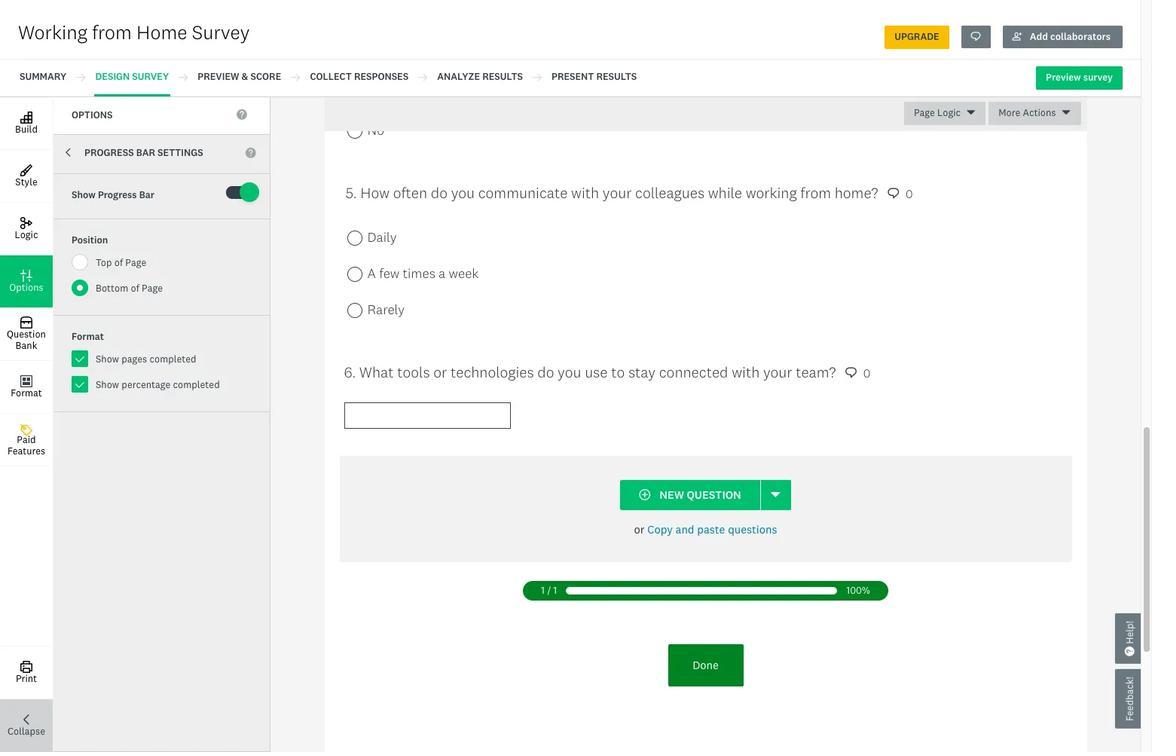 Task type: describe. For each thing, give the bounding box(es) containing it.
design
[[95, 71, 130, 82]]

colleagues
[[636, 184, 705, 201]]

æ link
[[20, 714, 32, 726]]

add collaborators
[[1028, 31, 1114, 42]]

completed for show percentage completed
[[173, 379, 220, 390]]

new question
[[660, 488, 742, 502]]

page logic
[[915, 107, 961, 118]]

1 / 1
[[541, 585, 557, 597]]

survey
[[192, 21, 250, 44]]

present
[[552, 71, 594, 82]]

connected
[[660, 364, 729, 381]]

yes
[[368, 86, 388, 102]]

of for top
[[114, 257, 123, 268]]

print
[[16, 673, 37, 685]]

questions
[[728, 523, 778, 537]]

preview & score link
[[196, 59, 283, 94]]

100%
[[847, 585, 871, 597]]

5
[[346, 184, 354, 201]]

working
[[746, 184, 797, 201]]

survey
[[1084, 71, 1114, 83]]

a
[[368, 266, 376, 281]]

æ
[[20, 714, 32, 726]]

show for show pages completed
[[96, 353, 119, 365]]

feedback! link
[[1116, 670, 1145, 729]]

5 . how often do you communicate with your colleagues while working from home?
[[346, 184, 879, 201]]

week
[[449, 266, 479, 281]]

. for 5
[[354, 184, 357, 201]]

top of page
[[96, 257, 147, 268]]

at
[[598, 41, 611, 58]]

upgrade
[[895, 31, 940, 42]]

options
[[9, 282, 44, 293]]

collect responses link
[[309, 59, 410, 94]]

question bank
[[7, 329, 46, 352]]

have
[[410, 41, 441, 58]]

0 for how often do you communicate with your colleagues while working from home?
[[903, 187, 913, 200]]

build
[[15, 124, 38, 135]]

1 vertical spatial you
[[451, 184, 475, 201]]

communicate
[[479, 184, 568, 201]]

4 . do you have a dedicated workspace at home?
[[346, 41, 658, 58]]

. for 4
[[354, 41, 357, 58]]

working
[[18, 21, 87, 44]]

1 horizontal spatial format
[[72, 331, 104, 342]]

results for analyze results
[[483, 71, 523, 82]]

dedicated
[[456, 41, 521, 58]]

show progress bar link
[[54, 174, 270, 219]]

more actions
[[999, 107, 1057, 118]]

more actions link
[[989, 102, 1082, 125]]

0 horizontal spatial from
[[92, 21, 132, 44]]

and
[[676, 523, 695, 537]]

survey
[[132, 71, 169, 82]]

of for bottom
[[131, 283, 139, 294]]

0 horizontal spatial you
[[383, 41, 406, 58]]

0 vertical spatial logic
[[938, 107, 961, 118]]

2 1 from the left
[[554, 585, 557, 597]]

done button
[[668, 645, 744, 687]]

z paid features
[[8, 425, 45, 457]]

6
[[344, 364, 352, 381]]

technologies
[[451, 364, 534, 381]]

progress
[[85, 147, 134, 158]]

page for bottom of page
[[142, 283, 163, 294]]

bank
[[16, 340, 37, 352]]

page logic link
[[905, 102, 986, 125]]

use
[[585, 364, 608, 381]]

copy and paste questions link
[[648, 523, 778, 537]]

score
[[251, 71, 281, 82]]

to
[[612, 364, 625, 381]]

0 horizontal spatial with
[[572, 184, 600, 201]]

stay
[[629, 364, 656, 381]]

preview & score
[[198, 71, 281, 82]]

bar
[[139, 189, 155, 200]]

show for show percentage completed
[[96, 379, 119, 390]]

collapse
[[8, 726, 45, 738]]

upgrade link
[[885, 26, 950, 49]]

0 horizontal spatial do
[[431, 184, 448, 201]]

1 vertical spatial a
[[439, 266, 446, 281]]

results for present results
[[597, 71, 637, 82]]

or copy and paste questions
[[635, 523, 778, 537]]

add
[[1031, 31, 1049, 42]]

/
[[548, 585, 551, 597]]

&
[[242, 71, 248, 82]]

daily
[[368, 230, 397, 245]]

present results link
[[550, 59, 639, 94]]

summary link
[[18, 59, 68, 94]]

0 vertical spatial page
[[915, 107, 936, 118]]

1 1 from the left
[[541, 585, 545, 597]]

1 vertical spatial logic
[[15, 229, 38, 240]]

page for top of page
[[125, 257, 147, 268]]

feedback!
[[1125, 677, 1136, 722]]

z
[[20, 425, 32, 437]]

1 vertical spatial ?
[[246, 148, 256, 158]]

percentage
[[122, 379, 171, 390]]

times
[[403, 266, 436, 281]]

completed for show pages completed
[[150, 353, 197, 365]]

new question link
[[621, 480, 761, 511]]

top
[[96, 257, 112, 268]]

show pages completed
[[96, 353, 197, 365]]

4
[[346, 41, 354, 58]]

bar
[[136, 147, 155, 158]]

actions
[[1024, 107, 1057, 118]]

workspace
[[525, 41, 594, 58]]

style
[[15, 176, 37, 188]]



Task type: vqa. For each thing, say whether or not it's contained in the screenshot.
the left Products Icon
no



Task type: locate. For each thing, give the bounding box(es) containing it.
with right communicate
[[572, 184, 600, 201]]

0 vertical spatial of
[[114, 257, 123, 268]]

from right working
[[801, 184, 832, 201]]

do
[[361, 41, 379, 58]]

features
[[8, 446, 45, 457]]

0 horizontal spatial results
[[483, 71, 523, 82]]

.
[[354, 41, 357, 58], [354, 184, 357, 201], [352, 364, 356, 381]]

æ collapse
[[8, 714, 45, 738]]

0 vertical spatial home?
[[614, 41, 658, 58]]

logic left more
[[938, 107, 961, 118]]

0 vertical spatial 0
[[903, 187, 913, 200]]

logic up "options"
[[15, 229, 38, 240]]

1 vertical spatial format
[[11, 387, 42, 399]]

show
[[72, 189, 96, 200], [96, 353, 119, 365], [96, 379, 119, 390]]

preview
[[1047, 71, 1082, 83]]

from up the design
[[92, 21, 132, 44]]

0 horizontal spatial 0
[[861, 366, 871, 380]]

1 vertical spatial .
[[354, 184, 357, 201]]

help!
[[1125, 621, 1136, 647]]

format down the bottom
[[72, 331, 104, 342]]

position
[[72, 234, 108, 246]]

0 vertical spatial your
[[603, 184, 632, 201]]

your left the team?
[[764, 364, 793, 381]]

1 vertical spatial do
[[538, 364, 555, 381]]

0 horizontal spatial home?
[[614, 41, 658, 58]]

0 vertical spatial you
[[383, 41, 406, 58]]

0 vertical spatial ? link
[[237, 108, 247, 122]]

1 right /
[[554, 585, 557, 597]]

1 horizontal spatial or
[[635, 523, 645, 537]]

or
[[434, 364, 447, 381], [635, 523, 645, 537]]

options link
[[54, 97, 270, 135]]

1 horizontal spatial from
[[801, 184, 832, 201]]

1 horizontal spatial do
[[538, 364, 555, 381]]

completed up show percentage completed
[[150, 353, 197, 365]]

? link down preview & score 'link'
[[237, 108, 247, 122]]

2 vertical spatial ?
[[1126, 647, 1136, 657]]

1 horizontal spatial your
[[764, 364, 793, 381]]

1 vertical spatial show
[[96, 353, 119, 365]]

show percentage completed
[[96, 379, 220, 390]]

progress bar settings
[[85, 147, 206, 158]]

0 vertical spatial format
[[72, 331, 104, 342]]

0 for what tools or technologies do you use to stay connected with your team?
[[861, 366, 871, 380]]

show left progress at top left
[[72, 189, 96, 200]]

do right the often
[[431, 184, 448, 201]]

1 vertical spatial completed
[[173, 379, 220, 390]]

done
[[693, 659, 719, 673]]

your
[[603, 184, 632, 201], [764, 364, 793, 381]]

design survey link
[[94, 59, 171, 96]]

? link right settings
[[246, 148, 256, 159]]

0 vertical spatial ?
[[237, 109, 247, 120]]

home?
[[614, 41, 658, 58], [835, 184, 879, 201]]

settings
[[158, 147, 203, 158]]

show inside 'show progress bar' link
[[72, 189, 96, 200]]

few
[[379, 266, 400, 281]]

copy
[[648, 523, 673, 537]]

? down preview & score 'link'
[[237, 109, 247, 120]]

None text field
[[344, 402, 511, 429]]

summary
[[20, 71, 67, 82]]

analyze
[[438, 71, 480, 82]]

paste
[[698, 523, 726, 537]]

2 results from the left
[[597, 71, 637, 82]]

how
[[361, 184, 390, 201]]

1 vertical spatial page
[[125, 257, 147, 268]]

team?
[[796, 364, 836, 381]]

1 horizontal spatial logic
[[938, 107, 961, 118]]

0 horizontal spatial logic
[[15, 229, 38, 240]]

0 vertical spatial with
[[572, 184, 600, 201]]

do left use
[[538, 364, 555, 381]]

you right the often
[[451, 184, 475, 201]]

. for 6
[[352, 364, 356, 381]]

present results
[[552, 71, 637, 82]]

2 horizontal spatial you
[[558, 364, 582, 381]]

results down at
[[597, 71, 637, 82]]

? right settings
[[246, 148, 256, 158]]

1 vertical spatial from
[[801, 184, 832, 201]]

0 vertical spatial show
[[72, 189, 96, 200]]

1 horizontal spatial home?
[[835, 184, 879, 201]]

preview survey
[[1047, 71, 1114, 83]]

1 results from the left
[[483, 71, 523, 82]]

1 left /
[[541, 585, 545, 597]]

analyze results link
[[436, 59, 525, 94]]

0
[[903, 187, 913, 200], [861, 366, 871, 380]]

1 vertical spatial home?
[[835, 184, 879, 201]]

0 vertical spatial completed
[[150, 353, 197, 365]]

collect responses
[[310, 71, 409, 82]]

z link
[[20, 425, 32, 437]]

of right top
[[114, 257, 123, 268]]

with right connected
[[732, 364, 760, 381]]

completed right percentage
[[173, 379, 220, 390]]

options
[[72, 109, 113, 120]]

0 horizontal spatial of
[[114, 257, 123, 268]]

1 horizontal spatial results
[[597, 71, 637, 82]]

a right have
[[444, 41, 452, 58]]

your left the colleagues
[[603, 184, 632, 201]]

0 horizontal spatial format
[[11, 387, 42, 399]]

?
[[237, 109, 247, 120], [246, 148, 256, 158], [1126, 647, 1136, 657]]

2 vertical spatial show
[[96, 379, 119, 390]]

or right tools at the left of page
[[434, 364, 447, 381]]

0 horizontal spatial or
[[434, 364, 447, 381]]

? up feedback! link
[[1126, 647, 1136, 657]]

bottom of page
[[96, 283, 163, 294]]

page
[[915, 107, 936, 118], [125, 257, 147, 268], [142, 283, 163, 294]]

0 vertical spatial from
[[92, 21, 132, 44]]

0 vertical spatial do
[[431, 184, 448, 201]]

0 vertical spatial or
[[434, 364, 447, 381]]

bottom
[[96, 283, 128, 294]]

you left use
[[558, 364, 582, 381]]

new
[[660, 488, 685, 502]]

1 horizontal spatial you
[[451, 184, 475, 201]]

logic
[[938, 107, 961, 118], [15, 229, 38, 240]]

. left do
[[354, 41, 357, 58]]

show left pages
[[96, 353, 119, 365]]

more
[[999, 107, 1021, 118]]

1 vertical spatial your
[[764, 364, 793, 381]]

question
[[687, 488, 742, 502]]

while
[[709, 184, 743, 201]]

1 horizontal spatial of
[[131, 283, 139, 294]]

0 horizontal spatial your
[[603, 184, 632, 201]]

pages
[[122, 353, 147, 365]]

results
[[483, 71, 523, 82], [597, 71, 637, 82]]

. left what
[[352, 364, 356, 381]]

collaborators
[[1051, 31, 1111, 42]]

what
[[360, 364, 394, 381]]

1 vertical spatial or
[[635, 523, 645, 537]]

paid
[[17, 435, 36, 446]]

design survey
[[95, 71, 169, 82]]

analyze results
[[438, 71, 523, 82]]

1 horizontal spatial 1
[[554, 585, 557, 597]]

rarely
[[368, 302, 405, 317]]

1 horizontal spatial 0
[[903, 187, 913, 200]]

results down 4 . do you have a dedicated workspace at home?
[[483, 71, 523, 82]]

6 . what tools or technologies do you use to stay connected with your team?
[[344, 364, 836, 381]]

2 vertical spatial .
[[352, 364, 356, 381]]

responses
[[354, 71, 409, 82]]

0 vertical spatial .
[[354, 41, 357, 58]]

often
[[393, 184, 428, 201]]

add collaborators link
[[1003, 26, 1123, 48]]

1 horizontal spatial with
[[732, 364, 760, 381]]

progress
[[98, 189, 137, 200]]

2 vertical spatial page
[[142, 283, 163, 294]]

. left 'how' at the top left
[[354, 184, 357, 201]]

1 vertical spatial of
[[131, 283, 139, 294]]

show for show progress bar
[[72, 189, 96, 200]]

1 vertical spatial 0
[[861, 366, 871, 380]]

0 vertical spatial a
[[444, 41, 452, 58]]

show left percentage
[[96, 379, 119, 390]]

1
[[541, 585, 545, 597], [554, 585, 557, 597]]

0 horizontal spatial 1
[[541, 585, 545, 597]]

you right do
[[383, 41, 406, 58]]

of
[[114, 257, 123, 268], [131, 283, 139, 294]]

2 vertical spatial you
[[558, 364, 582, 381]]

a left week
[[439, 266, 446, 281]]

question
[[7, 329, 46, 340]]

format up z
[[11, 387, 42, 399]]

1 vertical spatial with
[[732, 364, 760, 381]]

of right the bottom
[[131, 283, 139, 294]]

1 vertical spatial ? link
[[246, 148, 256, 159]]

a few times a week
[[368, 266, 479, 281]]

or left copy
[[635, 523, 645, 537]]



